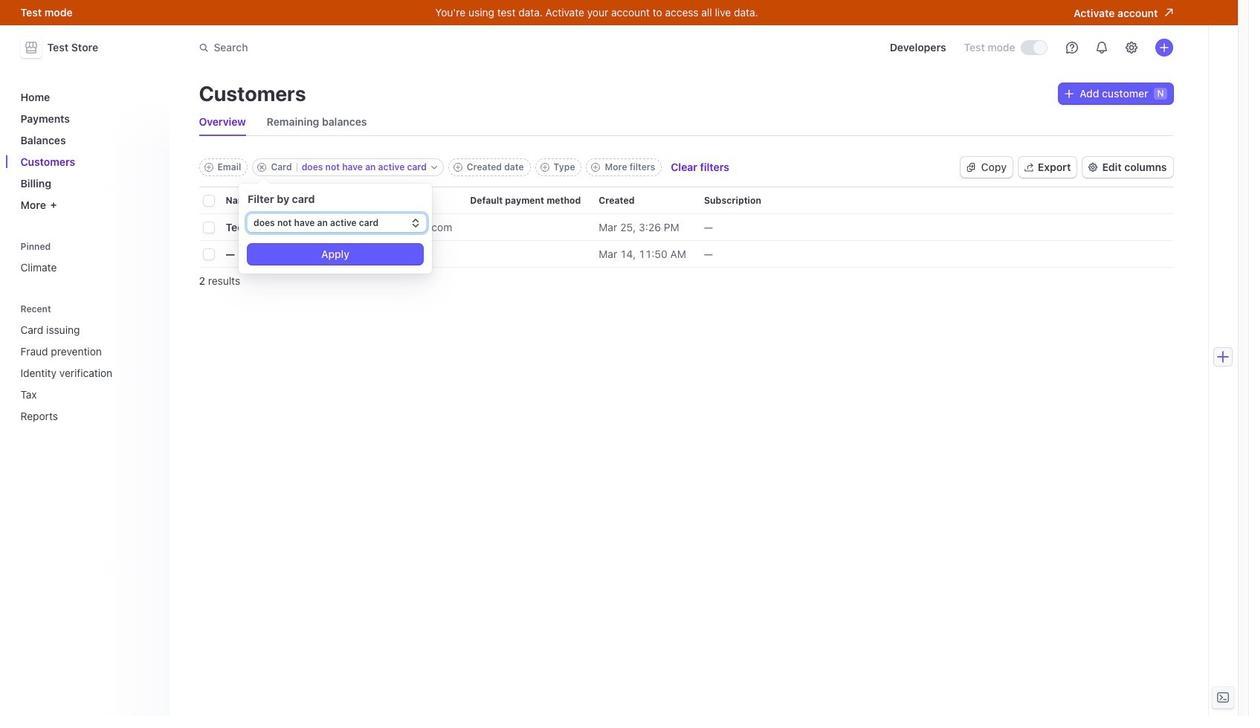 Task type: vqa. For each thing, say whether or not it's contained in the screenshot.
bottom svg Icon
yes



Task type: describe. For each thing, give the bounding box(es) containing it.
add created date image
[[454, 163, 463, 172]]

clear history image
[[145, 305, 154, 314]]

add more filters image
[[592, 163, 601, 172]]

Select All checkbox
[[203, 196, 214, 206]]

edit card image
[[431, 164, 437, 170]]

edit pins image
[[145, 242, 154, 251]]

Test mode checkbox
[[1022, 41, 1047, 54]]



Task type: locate. For each thing, give the bounding box(es) containing it.
add type image
[[540, 163, 549, 172]]

remove card image
[[258, 163, 267, 172]]

toolbar
[[199, 158, 730, 176]]

1 recent element from the top
[[15, 299, 160, 428]]

pinned element
[[15, 236, 160, 280]]

svg image
[[967, 163, 976, 172]]

Search text field
[[190, 34, 610, 61]]

settings image
[[1126, 42, 1138, 54]]

None search field
[[190, 34, 610, 61]]

Select item checkbox
[[203, 222, 214, 233]]

tab list
[[199, 109, 1174, 136]]

Select item checkbox
[[203, 249, 214, 260]]

notifications image
[[1096, 42, 1108, 54]]

add email image
[[204, 163, 213, 172]]

core navigation links element
[[15, 85, 160, 217]]

svg image
[[1065, 89, 1074, 98]]

2 recent element from the top
[[15, 318, 160, 428]]

recent element
[[15, 299, 160, 428], [15, 318, 160, 428]]

help image
[[1066, 42, 1078, 54]]



